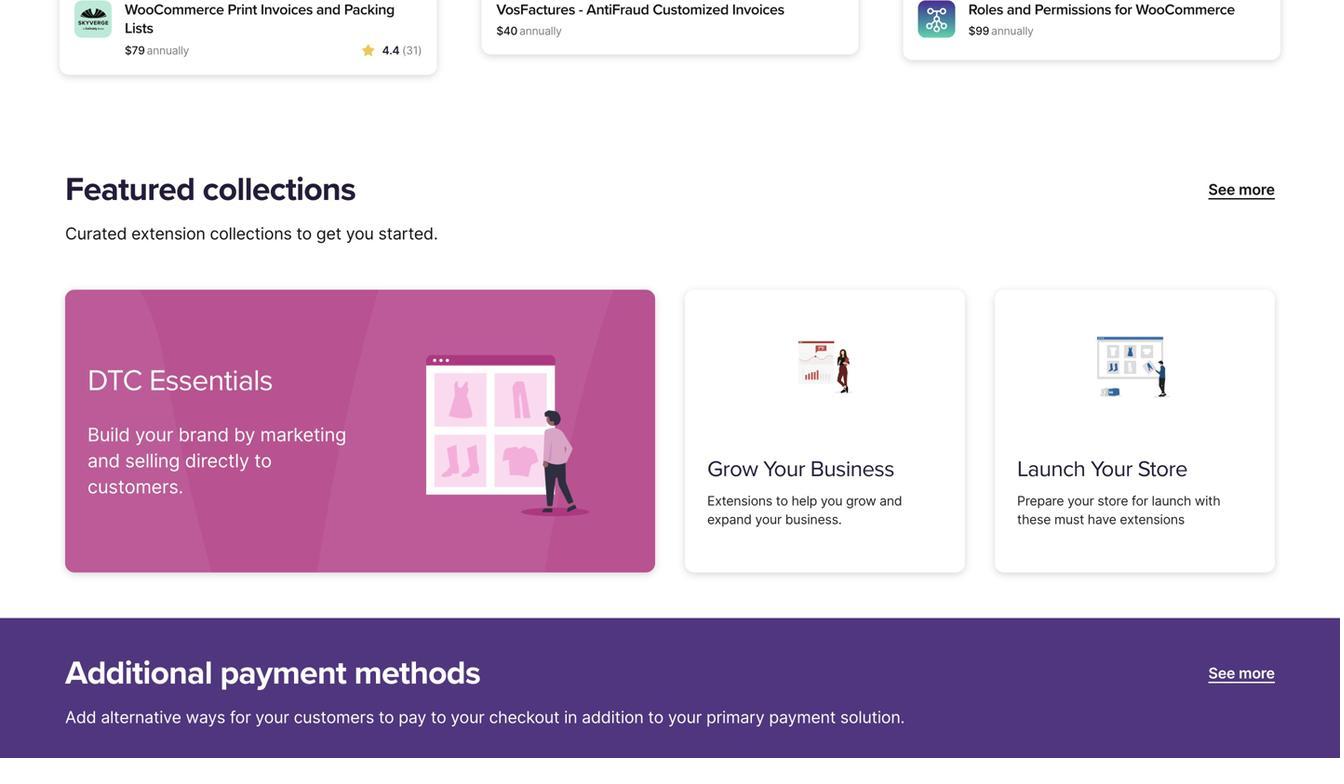 Task type: describe. For each thing, give the bounding box(es) containing it.
annually for vosfactures
[[520, 24, 562, 38]]

see more for additional payment methods
[[1209, 665, 1276, 683]]

extensions to help you grow and expand your business.
[[708, 494, 903, 528]]

grow your business
[[708, 456, 895, 483]]

essentials
[[149, 363, 273, 399]]

and inside build your brand by marketing and selling directly to customers.
[[88, 450, 120, 473]]

31
[[406, 44, 418, 57]]

roles and permissions for woocommerce link
[[969, 0, 1266, 19]]

roles and permissions for woocommerce $99 annually
[[969, 1, 1236, 38]]

vosfactures
[[497, 1, 576, 19]]

with
[[1196, 494, 1221, 509]]

see more for featured collections
[[1209, 181, 1276, 199]]

0 vertical spatial collections
[[203, 170, 356, 209]]

your for grow
[[764, 456, 806, 483]]

woocommerce print invoices and packing lists
[[125, 1, 395, 37]]

get
[[316, 224, 342, 244]]

prepare your store for launch with these must have extensions
[[1018, 494, 1221, 528]]

in
[[564, 708, 578, 728]]

additional
[[65, 654, 212, 694]]

solution.
[[841, 708, 905, 728]]

dtc essentials
[[88, 363, 273, 399]]

4.4
[[382, 44, 400, 57]]

build
[[88, 424, 130, 446]]

vosfactures - antifraud customized invoices link
[[497, 0, 844, 19]]

customized
[[653, 1, 729, 19]]

started.
[[378, 224, 438, 244]]

)
[[418, 44, 422, 57]]

business
[[811, 456, 895, 483]]

0 horizontal spatial payment
[[220, 654, 346, 694]]

to left pay
[[379, 708, 394, 728]]

for for your
[[230, 708, 251, 728]]

alternative
[[101, 708, 181, 728]]

and inside extensions to help you grow and expand your business.
[[880, 494, 903, 509]]

dtc
[[88, 363, 142, 399]]

woocommerce print invoices and packing lists link
[[125, 0, 422, 38]]

addition
[[582, 708, 644, 728]]

4.4 ( 31 )
[[382, 44, 422, 57]]

store
[[1138, 456, 1188, 483]]

methods
[[354, 654, 481, 694]]

lists
[[125, 19, 153, 37]]

$79 annually
[[125, 44, 189, 57]]

add
[[65, 708, 96, 728]]

more for additional payment methods
[[1240, 665, 1276, 683]]

prepare
[[1018, 494, 1065, 509]]

to inside extensions to help you grow and expand your business.
[[776, 494, 789, 509]]

1 vertical spatial payment
[[770, 708, 836, 728]]

your inside build your brand by marketing and selling directly to customers.
[[135, 424, 173, 446]]

see more link for additional payment methods
[[1209, 663, 1276, 685]]

grow
[[708, 456, 758, 483]]

to right addition
[[648, 708, 664, 728]]

for for woocommerce
[[1115, 1, 1133, 19]]

$79
[[125, 44, 145, 57]]

invoices inside vosfactures - antifraud customized invoices $40 annually
[[733, 1, 785, 19]]

by
[[234, 424, 255, 446]]

customers.
[[88, 476, 183, 499]]

build your brand by marketing and selling directly to customers.
[[88, 424, 347, 499]]

launch
[[1018, 456, 1086, 483]]

to inside build your brand by marketing and selling directly to customers.
[[254, 450, 272, 473]]



Task type: locate. For each thing, give the bounding box(es) containing it.
1 horizontal spatial annually
[[520, 24, 562, 38]]

collections
[[203, 170, 356, 209], [210, 224, 292, 244]]

2 more from the top
[[1240, 665, 1276, 683]]

and inside woocommerce print invoices and packing lists
[[317, 1, 341, 19]]

your
[[135, 424, 173, 446], [1068, 494, 1095, 509], [756, 512, 782, 528], [256, 708, 289, 728], [451, 708, 485, 728], [668, 708, 702, 728]]

$40
[[497, 24, 518, 38]]

woocommerce
[[125, 1, 224, 19], [1136, 1, 1236, 19]]

see
[[1209, 181, 1236, 199], [1209, 665, 1236, 683]]

vosfactures - antifraud customized invoices $40 annually
[[497, 1, 785, 38]]

and
[[317, 1, 341, 19], [1007, 1, 1032, 19], [88, 450, 120, 473], [880, 494, 903, 509]]

your right pay
[[451, 708, 485, 728]]

annually for roles
[[992, 24, 1034, 38]]

grow
[[847, 494, 877, 509]]

1 horizontal spatial woocommerce
[[1136, 1, 1236, 19]]

1 more from the top
[[1240, 181, 1276, 199]]

0 vertical spatial payment
[[220, 654, 346, 694]]

roles
[[969, 1, 1004, 19]]

for
[[1115, 1, 1133, 19], [1132, 494, 1149, 509], [230, 708, 251, 728]]

1 vertical spatial you
[[821, 494, 843, 509]]

0 horizontal spatial you
[[346, 224, 374, 244]]

$99
[[969, 24, 990, 38]]

these
[[1018, 512, 1052, 528]]

you up business.
[[821, 494, 843, 509]]

launch
[[1152, 494, 1192, 509]]

see more
[[1209, 181, 1276, 199], [1209, 665, 1276, 683]]

for for launch
[[1132, 494, 1149, 509]]

1 horizontal spatial payment
[[770, 708, 836, 728]]

business.
[[786, 512, 842, 528]]

have
[[1088, 512, 1117, 528]]

extension
[[131, 224, 206, 244]]

1 vertical spatial for
[[1132, 494, 1149, 509]]

0 vertical spatial for
[[1115, 1, 1133, 19]]

annually down 'vosfactures'
[[520, 24, 562, 38]]

and right 'grow'
[[880, 494, 903, 509]]

for up extensions at the bottom
[[1132, 494, 1149, 509]]

directly
[[185, 450, 249, 473]]

marketing
[[260, 424, 347, 446]]

your down "extensions"
[[756, 512, 782, 528]]

featured
[[65, 170, 195, 209]]

1 your from the left
[[764, 456, 806, 483]]

you
[[346, 224, 374, 244], [821, 494, 843, 509]]

2 invoices from the left
[[733, 1, 785, 19]]

your up must
[[1068, 494, 1095, 509]]

collections up curated extension collections to get you started. on the left of page
[[203, 170, 356, 209]]

2 horizontal spatial annually
[[992, 24, 1034, 38]]

pay
[[399, 708, 427, 728]]

for inside prepare your store for launch with these must have extensions
[[1132, 494, 1149, 509]]

1 see more from the top
[[1209, 181, 1276, 199]]

1 horizontal spatial your
[[1091, 456, 1133, 483]]

and inside roles and permissions for woocommerce $99 annually
[[1007, 1, 1032, 19]]

you inside extensions to help you grow and expand your business.
[[821, 494, 843, 509]]

to down by
[[254, 450, 272, 473]]

1 invoices from the left
[[261, 1, 313, 19]]

2 woocommerce from the left
[[1136, 1, 1236, 19]]

must
[[1055, 512, 1085, 528]]

help
[[792, 494, 818, 509]]

and left packing
[[317, 1, 341, 19]]

your up the store
[[1091, 456, 1133, 483]]

invoices right print
[[261, 1, 313, 19]]

and right roles
[[1007, 1, 1032, 19]]

1 horizontal spatial you
[[821, 494, 843, 509]]

store
[[1098, 494, 1129, 509]]

you right get
[[346, 224, 374, 244]]

antifraud
[[587, 1, 650, 19]]

your up selling
[[135, 424, 173, 446]]

to right pay
[[431, 708, 447, 728]]

collections down featured collections
[[210, 224, 292, 244]]

annually right $79 on the left top of page
[[147, 44, 189, 57]]

annually inside roles and permissions for woocommerce $99 annually
[[992, 24, 1034, 38]]

0 horizontal spatial annually
[[147, 44, 189, 57]]

invoices right customized
[[733, 1, 785, 19]]

your inside prepare your store for launch with these must have extensions
[[1068, 494, 1095, 509]]

2 see more from the top
[[1209, 665, 1276, 683]]

0 vertical spatial you
[[346, 224, 374, 244]]

selling
[[125, 450, 180, 473]]

and down build
[[88, 450, 120, 473]]

annually inside vosfactures - antifraud customized invoices $40 annually
[[520, 24, 562, 38]]

-
[[579, 1, 583, 19]]

1 vertical spatial collections
[[210, 224, 292, 244]]

for inside roles and permissions for woocommerce $99 annually
[[1115, 1, 1133, 19]]

0 vertical spatial see
[[1209, 181, 1236, 199]]

for right ways in the bottom of the page
[[230, 708, 251, 728]]

to left get
[[297, 224, 312, 244]]

print
[[228, 1, 257, 19]]

2 your from the left
[[1091, 456, 1133, 483]]

see more link for featured collections
[[1209, 179, 1276, 201]]

1 vertical spatial see more
[[1209, 665, 1276, 683]]

payment right primary
[[770, 708, 836, 728]]

your up help
[[764, 456, 806, 483]]

your down additional payment methods
[[256, 708, 289, 728]]

invoices inside woocommerce print invoices and packing lists
[[261, 1, 313, 19]]

your left primary
[[668, 708, 702, 728]]

to left help
[[776, 494, 789, 509]]

more for featured collections
[[1240, 181, 1276, 199]]

to
[[297, 224, 312, 244], [254, 450, 272, 473], [776, 494, 789, 509], [379, 708, 394, 728], [431, 708, 447, 728], [648, 708, 664, 728]]

your
[[764, 456, 806, 483], [1091, 456, 1133, 483]]

payment
[[220, 654, 346, 694], [770, 708, 836, 728]]

woocommerce inside roles and permissions for woocommerce $99 annually
[[1136, 1, 1236, 19]]

extensions
[[1121, 512, 1185, 528]]

1 horizontal spatial invoices
[[733, 1, 785, 19]]

add alternative ways for your customers to pay to your checkout in addition to your primary payment solution.
[[65, 708, 905, 728]]

1 see more link from the top
[[1209, 179, 1276, 201]]

your inside extensions to help you grow and expand your business.
[[756, 512, 782, 528]]

see more link
[[1209, 179, 1276, 201], [1209, 663, 1276, 685]]

see for additional payment methods
[[1209, 665, 1236, 683]]

additional payment methods
[[65, 654, 481, 694]]

1 woocommerce from the left
[[125, 1, 224, 19]]

curated
[[65, 224, 127, 244]]

0 vertical spatial see more
[[1209, 181, 1276, 199]]

0 vertical spatial see more link
[[1209, 179, 1276, 201]]

2 see from the top
[[1209, 665, 1236, 683]]

1 see from the top
[[1209, 181, 1236, 199]]

annually right "$99"
[[992, 24, 1034, 38]]

featured collections
[[65, 170, 356, 209]]

2 vertical spatial for
[[230, 708, 251, 728]]

see for featured collections
[[1209, 181, 1236, 199]]

permissions
[[1035, 1, 1112, 19]]

more
[[1240, 181, 1276, 199], [1240, 665, 1276, 683]]

for right the permissions
[[1115, 1, 1133, 19]]

launch your store
[[1018, 456, 1188, 483]]

0 vertical spatial more
[[1240, 181, 1276, 199]]

your for launch
[[1091, 456, 1133, 483]]

woocommerce inside woocommerce print invoices and packing lists
[[125, 1, 224, 19]]

brand
[[178, 424, 229, 446]]

extensions
[[708, 494, 773, 509]]

(
[[402, 44, 406, 57]]

payment up customers
[[220, 654, 346, 694]]

0 horizontal spatial woocommerce
[[125, 1, 224, 19]]

expand
[[708, 512, 752, 528]]

customers
[[294, 708, 374, 728]]

ways
[[186, 708, 225, 728]]

1 vertical spatial see
[[1209, 665, 1236, 683]]

1 vertical spatial see more link
[[1209, 663, 1276, 685]]

0 horizontal spatial your
[[764, 456, 806, 483]]

annually
[[520, 24, 562, 38], [992, 24, 1034, 38], [147, 44, 189, 57]]

invoices
[[261, 1, 313, 19], [733, 1, 785, 19]]

1 vertical spatial more
[[1240, 665, 1276, 683]]

2 see more link from the top
[[1209, 663, 1276, 685]]

checkout
[[489, 708, 560, 728]]

curated extension collections to get you started.
[[65, 224, 438, 244]]

packing
[[344, 1, 395, 19]]

primary
[[707, 708, 765, 728]]

0 horizontal spatial invoices
[[261, 1, 313, 19]]



Task type: vqa. For each thing, say whether or not it's contained in the screenshot.
Service navigation menu ELEMENT
no



